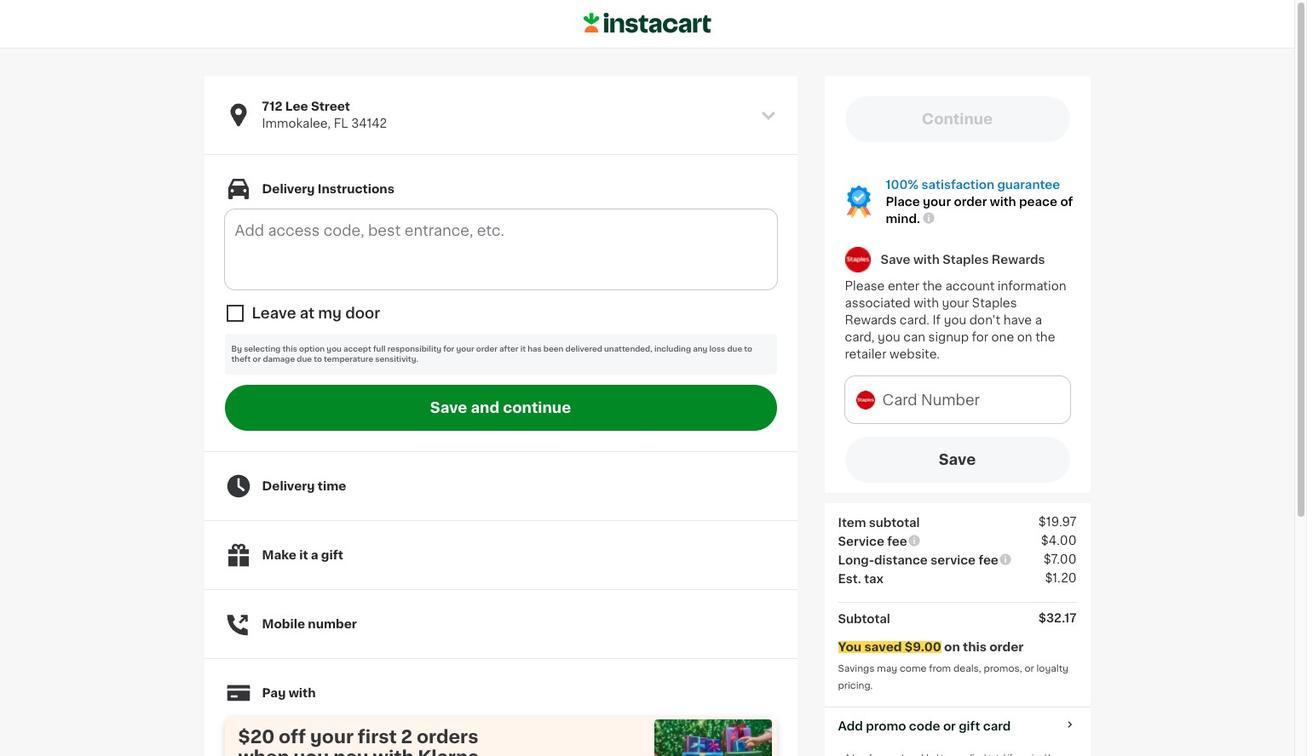 Task type: describe. For each thing, give the bounding box(es) containing it.
pay
[[333, 749, 369, 757]]

card.
[[900, 315, 930, 327]]

add
[[838, 721, 863, 733]]

place
[[886, 196, 920, 208]]

selecting
[[244, 345, 281, 353]]

by selecting this option you accept full responsibility for your order after it has been delivered unattended, including any loss due to theft or damage due to temperature sensitivity.
[[231, 345, 752, 363]]

please enter the account information associated with your staples rewards card. if you don't have a card, you can signup for one on the retailer website.
[[845, 281, 1069, 361]]

service fee
[[838, 536, 907, 548]]

1 horizontal spatial fee
[[979, 555, 999, 567]]

or inside savings may come from deals, promos, or loyalty pricing.
[[1025, 665, 1034, 674]]

place your order with peace of mind.
[[886, 196, 1073, 225]]

and
[[471, 401, 499, 415]]

delivered
[[565, 345, 602, 353]]

from
[[929, 665, 951, 674]]

save with staples rewards
[[881, 254, 1045, 266]]

order inside place your order with peace of mind.
[[954, 196, 987, 208]]

with inside $20 off your first 2 orders when you pay with klarna
[[373, 749, 414, 757]]

you up signup
[[944, 315, 966, 327]]

delivery for delivery instructions
[[262, 183, 315, 195]]

712
[[262, 101, 282, 112]]

street
[[311, 101, 350, 112]]

theft
[[231, 355, 251, 363]]

pricing.
[[838, 682, 873, 691]]

when
[[238, 749, 289, 757]]

delivery time
[[262, 481, 346, 493]]

item
[[838, 518, 866, 530]]

including
[[654, 345, 691, 353]]

number
[[308, 619, 357, 631]]

100%
[[886, 179, 919, 191]]

2 vertical spatial save
[[939, 454, 976, 467]]

any
[[693, 345, 708, 353]]

continue
[[503, 401, 571, 415]]

distance
[[874, 555, 928, 567]]

you left can
[[878, 332, 900, 344]]

guarantee
[[997, 179, 1060, 191]]

rewards inside please enter the account information associated with your staples rewards card. if you don't have a card, you can signup for one on the retailer website.
[[845, 315, 897, 327]]

you inside $20 off your first 2 orders when you pay with klarna
[[293, 749, 329, 757]]

enter
[[888, 281, 920, 293]]

2
[[401, 729, 412, 747]]

this inside by selecting this option you accept full responsibility for your order after it has been delivered unattended, including any loss due to theft or damage due to temperature sensitivity.
[[282, 345, 297, 353]]

$1.20
[[1045, 573, 1077, 585]]

you
[[838, 642, 862, 654]]

retailer
[[845, 349, 887, 361]]

can
[[903, 332, 925, 344]]

first
[[358, 729, 397, 747]]

$32.17
[[1038, 613, 1077, 625]]

satisfaction
[[922, 179, 994, 191]]

mobile number
[[262, 619, 357, 631]]

Card Number text field
[[882, 377, 1070, 424]]

add promo code or gift card
[[838, 721, 1011, 733]]

long-distance service fee image
[[999, 553, 1012, 567]]

delivery instructions
[[262, 183, 394, 195]]

lee
[[285, 101, 308, 112]]

or inside by selecting this option you accept full responsibility for your order after it has been delivered unattended, including any loss due to theft or damage due to temperature sensitivity.
[[253, 355, 261, 363]]

service
[[931, 555, 976, 567]]

saved
[[864, 642, 902, 654]]

temperature
[[324, 355, 373, 363]]

time
[[318, 481, 346, 493]]

please
[[845, 281, 885, 293]]

$20 off your first 2 orders when you pay with klarna button
[[225, 718, 772, 757]]

has
[[528, 345, 542, 353]]

more info about 100% satisfaction guarantee image
[[922, 211, 936, 225]]

off
[[279, 729, 306, 747]]

0 vertical spatial staples
[[943, 254, 989, 266]]

service fee image
[[907, 534, 921, 548]]

if
[[933, 315, 941, 327]]

mind.
[[886, 213, 920, 225]]

of
[[1060, 196, 1073, 208]]

2 vertical spatial order
[[989, 642, 1024, 654]]

savings may come from deals, promos, or loyalty pricing.
[[838, 665, 1071, 691]]

card,
[[845, 332, 875, 344]]

0 horizontal spatial to
[[314, 355, 322, 363]]

your inside $20 off your first 2 orders when you pay with klarna
[[310, 729, 354, 747]]

leave
[[252, 306, 296, 320]]

item subtotal
[[838, 518, 920, 530]]

$19.97
[[1039, 517, 1077, 529]]

service
[[838, 536, 884, 548]]

after
[[499, 345, 518, 353]]

card
[[983, 721, 1011, 733]]

may
[[877, 665, 897, 674]]

home image
[[583, 10, 711, 36]]

fl
[[334, 118, 348, 130]]

one
[[991, 332, 1014, 344]]

with inside place your order with peace of mind.
[[990, 196, 1016, 208]]



Task type: vqa. For each thing, say whether or not it's contained in the screenshot.
the left +
no



Task type: locate. For each thing, give the bounding box(es) containing it.
1 vertical spatial to
[[314, 355, 322, 363]]

you inside by selecting this option you accept full responsibility for your order after it has been delivered unattended, including any loss due to theft or damage due to temperature sensitivity.
[[327, 345, 342, 353]]

rewards down associated
[[845, 315, 897, 327]]

for down don't
[[972, 332, 988, 344]]

rewards up information
[[992, 254, 1045, 266]]

1 vertical spatial save
[[430, 401, 467, 415]]

1 vertical spatial fee
[[979, 555, 999, 567]]

a
[[1035, 315, 1042, 327], [311, 550, 318, 562]]

don't
[[969, 315, 1000, 327]]

instructions
[[318, 183, 394, 195]]

fee right service
[[979, 555, 999, 567]]

unattended,
[[604, 345, 653, 353]]

deals,
[[954, 665, 981, 674]]

staples up don't
[[972, 298, 1017, 310]]

rewards
[[992, 254, 1045, 266], [845, 315, 897, 327]]

subtotal
[[838, 614, 890, 626]]

leave at my door
[[252, 306, 380, 320]]

$20 off your first 2 orders when you pay with klarna
[[238, 729, 479, 757]]

orders
[[417, 729, 478, 747]]

0 vertical spatial a
[[1035, 315, 1042, 327]]

this up deals,
[[963, 642, 987, 654]]

0 horizontal spatial due
[[297, 355, 312, 363]]

1 delivery from the top
[[262, 183, 315, 195]]

0 vertical spatial save
[[881, 254, 910, 266]]

save for save and continue
[[430, 401, 467, 415]]

code
[[909, 721, 940, 733]]

1 vertical spatial order
[[476, 345, 498, 353]]

$7.00
[[1044, 554, 1077, 566]]

loss
[[709, 345, 725, 353]]

staples
[[943, 254, 989, 266], [972, 298, 1017, 310]]

website.
[[890, 349, 940, 361]]

1 horizontal spatial or
[[943, 721, 956, 733]]

your up the pay at the left of page
[[310, 729, 354, 747]]

my
[[318, 306, 342, 320]]

it left has
[[520, 345, 526, 353]]

door
[[345, 306, 380, 320]]

1 vertical spatial gift
[[959, 721, 980, 733]]

gift left card
[[959, 721, 980, 733]]

peace
[[1019, 196, 1057, 208]]

1 horizontal spatial order
[[954, 196, 987, 208]]

save left and
[[430, 401, 467, 415]]

est.
[[838, 574, 861, 586]]

it
[[520, 345, 526, 353], [299, 550, 308, 562]]

2 horizontal spatial save
[[939, 454, 976, 467]]

sensitivity.
[[375, 355, 418, 363]]

1 vertical spatial the
[[1035, 332, 1055, 344]]

1 vertical spatial rewards
[[845, 315, 897, 327]]

0 horizontal spatial it
[[299, 550, 308, 562]]

save up enter
[[881, 254, 910, 266]]

pay
[[262, 688, 286, 700]]

your inside please enter the account information associated with your staples rewards card. if you don't have a card, you can signup for one on the retailer website.
[[942, 298, 969, 310]]

tax
[[864, 574, 884, 586]]

responsibility
[[387, 345, 441, 353]]

0 vertical spatial gift
[[321, 550, 343, 562]]

1 horizontal spatial gift
[[959, 721, 980, 733]]

you saved $9.00 on this order
[[838, 642, 1024, 654]]

$9.00
[[905, 642, 941, 654]]

1 vertical spatial on
[[944, 642, 960, 654]]

or down selecting
[[253, 355, 261, 363]]

1 vertical spatial due
[[297, 355, 312, 363]]

the right enter
[[923, 281, 942, 293]]

1 vertical spatial it
[[299, 550, 308, 562]]

1 horizontal spatial this
[[963, 642, 987, 654]]

save and continue
[[430, 401, 571, 415]]

order down 100% satisfaction guarantee in the top right of the page
[[954, 196, 987, 208]]

1 horizontal spatial the
[[1035, 332, 1055, 344]]

been
[[544, 345, 564, 353]]

gift
[[321, 550, 343, 562], [959, 721, 980, 733]]

you
[[944, 315, 966, 327], [878, 332, 900, 344], [327, 345, 342, 353], [293, 749, 329, 757]]

savings
[[838, 665, 875, 674]]

100% satisfaction guarantee
[[886, 179, 1060, 191]]

order up promos,
[[989, 642, 1024, 654]]

or right code
[[943, 721, 956, 733]]

0 horizontal spatial save
[[430, 401, 467, 415]]

loyalty
[[1037, 665, 1069, 674]]

delivery down immokalee,
[[262, 183, 315, 195]]

delivery address image
[[755, 102, 782, 130]]

0 horizontal spatial fee
[[887, 536, 907, 548]]

0 horizontal spatial order
[[476, 345, 498, 353]]

0 vertical spatial due
[[727, 345, 742, 353]]

on down 'have'
[[1017, 332, 1032, 344]]

0 horizontal spatial on
[[944, 642, 960, 654]]

1 vertical spatial for
[[443, 345, 454, 353]]

with down guarantee on the top right of the page
[[990, 196, 1016, 208]]

for inside by selecting this option you accept full responsibility for your order after it has been delivered unattended, including any loss due to theft or damage due to temperature sensitivity.
[[443, 345, 454, 353]]

at
[[300, 306, 315, 320]]

save
[[881, 254, 910, 266], [430, 401, 467, 415], [939, 454, 976, 467]]

immokalee,
[[262, 118, 331, 130]]

your down account
[[942, 298, 969, 310]]

0 vertical spatial to
[[744, 345, 752, 353]]

0 vertical spatial the
[[923, 281, 942, 293]]

0 vertical spatial order
[[954, 196, 987, 208]]

or left loyalty
[[1025, 665, 1034, 674]]

2 horizontal spatial order
[[989, 642, 1024, 654]]

None text field
[[225, 210, 777, 290]]

it inside by selecting this option you accept full responsibility for your order after it has been delivered unattended, including any loss due to theft or damage due to temperature sensitivity.
[[520, 345, 526, 353]]

due right loss
[[727, 345, 742, 353]]

information
[[998, 281, 1066, 293]]

your
[[923, 196, 951, 208], [942, 298, 969, 310], [456, 345, 474, 353], [310, 729, 354, 747]]

1 horizontal spatial save
[[881, 254, 910, 266]]

promos,
[[984, 665, 1022, 674]]

on up from
[[944, 642, 960, 654]]

option
[[299, 345, 325, 353]]

order inside by selecting this option you accept full responsibility for your order after it has been delivered unattended, including any loss due to theft or damage due to temperature sensitivity.
[[476, 345, 498, 353]]

save and continue button
[[225, 385, 777, 431]]

0 vertical spatial it
[[520, 345, 526, 353]]

save button
[[845, 438, 1070, 484]]

0 vertical spatial or
[[253, 355, 261, 363]]

with down 2
[[373, 749, 414, 757]]

on
[[1017, 332, 1032, 344], [944, 642, 960, 654]]

0 horizontal spatial for
[[443, 345, 454, 353]]

1 horizontal spatial for
[[972, 332, 988, 344]]

712 lee street immokalee, fl 34142
[[262, 101, 387, 130]]

1 vertical spatial a
[[311, 550, 318, 562]]

staples up account
[[943, 254, 989, 266]]

associated
[[845, 298, 911, 310]]

this up the damage
[[282, 345, 297, 353]]

pay with
[[262, 688, 316, 700]]

make
[[262, 550, 296, 562]]

0 horizontal spatial this
[[282, 345, 297, 353]]

mobile
[[262, 619, 305, 631]]

damage
[[263, 355, 295, 363]]

to right loss
[[744, 345, 752, 353]]

for inside please enter the account information associated with your staples rewards card. if you don't have a card, you can signup for one on the retailer website.
[[972, 332, 988, 344]]

a right make
[[311, 550, 318, 562]]

your inside place your order with peace of mind.
[[923, 196, 951, 208]]

accept
[[343, 345, 371, 353]]

your inside by selecting this option you accept full responsibility for your order after it has been delivered unattended, including any loss due to theft or damage due to temperature sensitivity.
[[456, 345, 474, 353]]

0 horizontal spatial or
[[253, 355, 261, 363]]

1 horizontal spatial a
[[1035, 315, 1042, 327]]

delivery left 'time'
[[262, 481, 315, 493]]

with up if
[[914, 298, 939, 310]]

or
[[253, 355, 261, 363], [1025, 665, 1034, 674], [943, 721, 956, 733]]

your up more info about 100% satisfaction guarantee icon at the top right of page
[[923, 196, 951, 208]]

come
[[900, 665, 927, 674]]

with right pay in the left of the page
[[289, 688, 316, 700]]

for right responsibility
[[443, 345, 454, 353]]

to
[[744, 345, 752, 353], [314, 355, 322, 363]]

the right one
[[1035, 332, 1055, 344]]

a right 'have'
[[1035, 315, 1042, 327]]

this
[[282, 345, 297, 353], [963, 642, 987, 654]]

0 vertical spatial this
[[282, 345, 297, 353]]

0 horizontal spatial a
[[311, 550, 318, 562]]

0 vertical spatial rewards
[[992, 254, 1045, 266]]

1 vertical spatial staples
[[972, 298, 1017, 310]]

on inside please enter the account information associated with your staples rewards card. if you don't have a card, you can signup for one on the retailer website.
[[1017, 332, 1032, 344]]

1 horizontal spatial it
[[520, 345, 526, 353]]

signup
[[928, 332, 969, 344]]

promo
[[866, 721, 906, 733]]

2 vertical spatial or
[[943, 721, 956, 733]]

1 horizontal spatial to
[[744, 345, 752, 353]]

you down off
[[293, 749, 329, 757]]

save for save with staples rewards
[[881, 254, 910, 266]]

with up enter
[[913, 254, 940, 266]]

0 horizontal spatial the
[[923, 281, 942, 293]]

with inside please enter the account information associated with your staples rewards card. if you don't have a card, you can signup for one on the retailer website.
[[914, 298, 939, 310]]

due down the option
[[297, 355, 312, 363]]

you up 'temperature' at left
[[327, 345, 342, 353]]

fee down subtotal on the right bottom
[[887, 536, 907, 548]]

$4.00
[[1041, 536, 1077, 547]]

2 horizontal spatial or
[[1025, 665, 1034, 674]]

est. tax
[[838, 574, 884, 586]]

gift right make
[[321, 550, 343, 562]]

0 vertical spatial delivery
[[262, 183, 315, 195]]

staples inside please enter the account information associated with your staples rewards card. if you don't have a card, you can signup for one on the retailer website.
[[972, 298, 1017, 310]]

2 delivery from the top
[[262, 481, 315, 493]]

1 horizontal spatial due
[[727, 345, 742, 353]]

delivery
[[262, 183, 315, 195], [262, 481, 315, 493]]

account
[[945, 281, 995, 293]]

save down card number text field
[[939, 454, 976, 467]]

1 vertical spatial delivery
[[262, 481, 315, 493]]

0 horizontal spatial gift
[[321, 550, 343, 562]]

to down the option
[[314, 355, 322, 363]]

long-
[[838, 555, 874, 567]]

order left after
[[476, 345, 498, 353]]

34142
[[351, 118, 387, 130]]

delivery for delivery time
[[262, 481, 315, 493]]

0 vertical spatial fee
[[887, 536, 907, 548]]

$20
[[238, 729, 275, 747]]

subtotal
[[869, 518, 920, 530]]

gift inside button
[[959, 721, 980, 733]]

0 vertical spatial on
[[1017, 332, 1032, 344]]

klarna
[[418, 749, 479, 757]]

0 vertical spatial for
[[972, 332, 988, 344]]

or inside add promo code or gift card button
[[943, 721, 956, 733]]

1 vertical spatial this
[[963, 642, 987, 654]]

1 horizontal spatial rewards
[[992, 254, 1045, 266]]

1 horizontal spatial on
[[1017, 332, 1032, 344]]

1 vertical spatial or
[[1025, 665, 1034, 674]]

your left after
[[456, 345, 474, 353]]

0 horizontal spatial rewards
[[845, 315, 897, 327]]

have
[[1004, 315, 1032, 327]]

a inside please enter the account information associated with your staples rewards card. if you don't have a card, you can signup for one on the retailer website.
[[1035, 315, 1042, 327]]

it right make
[[299, 550, 308, 562]]

for
[[972, 332, 988, 344], [443, 345, 454, 353]]

make it a gift
[[262, 550, 343, 562]]



